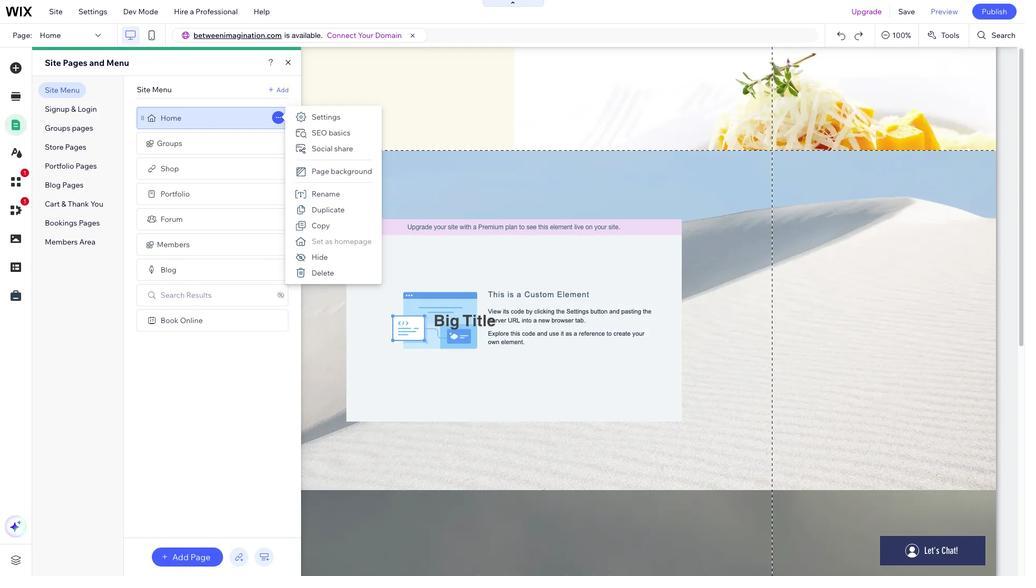 Task type: locate. For each thing, give the bounding box(es) containing it.
0 vertical spatial settings
[[78, 7, 107, 16]]

set as homepage
[[312, 237, 372, 246]]

1 vertical spatial groups
[[157, 139, 182, 148]]

professional
[[196, 7, 238, 16]]

homepage
[[334, 237, 372, 246]]

0 vertical spatial home
[[40, 31, 61, 40]]

tools button
[[919, 24, 969, 47]]

area
[[79, 237, 95, 247]]

blog for blog pages
[[45, 180, 61, 190]]

help
[[254, 7, 270, 16]]

rename
[[312, 189, 340, 199]]

1 horizontal spatial portfolio
[[161, 189, 190, 199]]

members down "bookings" on the top of the page
[[45, 237, 78, 247]]

portfolio
[[45, 161, 74, 171], [161, 189, 190, 199]]

1 horizontal spatial blog
[[161, 265, 176, 275]]

1 horizontal spatial settings
[[312, 112, 340, 122]]

0 vertical spatial portfolio
[[45, 161, 74, 171]]

add
[[276, 86, 289, 94], [172, 552, 189, 563]]

portfolio up blog pages
[[45, 161, 74, 171]]

1 horizontal spatial add
[[276, 86, 289, 94]]

search down publish button
[[992, 31, 1016, 40]]

0 vertical spatial &
[[71, 104, 76, 114]]

pages for site
[[63, 57, 87, 68]]

home up shop
[[161, 113, 182, 123]]

social
[[312, 144, 333, 153]]

blog
[[45, 180, 61, 190], [161, 265, 176, 275]]

site
[[49, 7, 63, 16], [45, 57, 61, 68], [137, 85, 150, 94], [45, 85, 58, 95]]

pages up cart & thank you
[[62, 180, 84, 190]]

1 vertical spatial &
[[61, 199, 66, 209]]

0 horizontal spatial search
[[161, 291, 185, 300]]

1 horizontal spatial home
[[161, 113, 182, 123]]

preview button
[[923, 0, 966, 23]]

forum
[[161, 215, 183, 224]]

search up the book
[[161, 291, 185, 300]]

settings
[[78, 7, 107, 16], [312, 112, 340, 122]]

groups
[[45, 123, 70, 133], [157, 139, 182, 148]]

0 horizontal spatial page
[[191, 552, 211, 563]]

search results
[[161, 291, 212, 300]]

pages
[[63, 57, 87, 68], [65, 142, 86, 152], [76, 161, 97, 171], [62, 180, 84, 190], [79, 218, 100, 228]]

page
[[312, 167, 329, 176], [191, 552, 211, 563]]

1 horizontal spatial menu
[[106, 57, 129, 68]]

betweenimagination.com
[[194, 31, 282, 40]]

you
[[91, 199, 103, 209]]

pages for blog
[[62, 180, 84, 190]]

0 horizontal spatial add
[[172, 552, 189, 563]]

signup & login
[[45, 104, 97, 114]]

signup
[[45, 104, 69, 114]]

groups pages
[[45, 123, 93, 133]]

settings left the dev
[[78, 7, 107, 16]]

set
[[312, 237, 323, 246]]

save
[[898, 7, 915, 16]]

mode
[[138, 7, 158, 16]]

pages up 'area'
[[79, 218, 100, 228]]

pages for bookings
[[79, 218, 100, 228]]

book online
[[161, 316, 203, 325]]

0 horizontal spatial groups
[[45, 123, 70, 133]]

home up site pages and menu
[[40, 31, 61, 40]]

pages down store pages
[[76, 161, 97, 171]]

search for search results
[[161, 291, 185, 300]]

100%
[[892, 31, 911, 40]]

portfolio up forum
[[161, 189, 190, 199]]

portfolio for portfolio pages
[[45, 161, 74, 171]]

your
[[358, 31, 374, 40]]

store
[[45, 142, 64, 152]]

100% button
[[876, 24, 919, 47]]

0 vertical spatial page
[[312, 167, 329, 176]]

add for add
[[276, 86, 289, 94]]

& right the cart on the top left of page
[[61, 199, 66, 209]]

1 horizontal spatial &
[[71, 104, 76, 114]]

0 vertical spatial groups
[[45, 123, 70, 133]]

blog up the cart on the top left of page
[[45, 180, 61, 190]]

0 vertical spatial blog
[[45, 180, 61, 190]]

pages left and
[[63, 57, 87, 68]]

pages for portfolio
[[76, 161, 97, 171]]

0 horizontal spatial portfolio
[[45, 161, 74, 171]]

1 vertical spatial add
[[172, 552, 189, 563]]

2 horizontal spatial menu
[[152, 85, 172, 94]]

members for members
[[157, 240, 190, 249]]

groups up shop
[[157, 139, 182, 148]]

members for members area
[[45, 237, 78, 247]]

menu
[[106, 57, 129, 68], [152, 85, 172, 94], [60, 85, 80, 95]]

members
[[45, 237, 78, 247], [157, 240, 190, 249]]

& for signup
[[71, 104, 76, 114]]

members area
[[45, 237, 95, 247]]

home
[[40, 31, 61, 40], [161, 113, 182, 123]]

1 vertical spatial portfolio
[[161, 189, 190, 199]]

search
[[992, 31, 1016, 40], [161, 291, 185, 300]]

0 horizontal spatial &
[[61, 199, 66, 209]]

search button
[[970, 24, 1025, 47]]

save button
[[890, 0, 923, 23]]

1 horizontal spatial groups
[[157, 139, 182, 148]]

blog pages
[[45, 180, 84, 190]]

search inside button
[[992, 31, 1016, 40]]

1 vertical spatial search
[[161, 291, 185, 300]]

0 horizontal spatial members
[[45, 237, 78, 247]]

a
[[190, 7, 194, 16]]

1 horizontal spatial members
[[157, 240, 190, 249]]

connect
[[327, 31, 356, 40]]

copy
[[312, 221, 330, 230]]

1 horizontal spatial search
[[992, 31, 1016, 40]]

members down forum
[[157, 240, 190, 249]]

add page
[[172, 552, 211, 563]]

1 horizontal spatial page
[[312, 167, 329, 176]]

social share
[[312, 144, 353, 153]]

add inside 'button'
[[172, 552, 189, 563]]

settings up seo basics
[[312, 112, 340, 122]]

0 vertical spatial search
[[992, 31, 1016, 40]]

1 vertical spatial home
[[161, 113, 182, 123]]

1 vertical spatial blog
[[161, 265, 176, 275]]

0 vertical spatial add
[[276, 86, 289, 94]]

tools
[[941, 31, 959, 40]]

1 horizontal spatial site menu
[[137, 85, 172, 94]]

share
[[334, 144, 353, 153]]

blog up search results
[[161, 265, 176, 275]]

add page button
[[152, 548, 223, 567]]

site menu
[[137, 85, 172, 94], [45, 85, 80, 95]]

1 vertical spatial page
[[191, 552, 211, 563]]

0 horizontal spatial blog
[[45, 180, 61, 190]]

groups down signup
[[45, 123, 70, 133]]

portfolio pages
[[45, 161, 97, 171]]

pages up portfolio pages
[[65, 142, 86, 152]]

&
[[71, 104, 76, 114], [61, 199, 66, 209]]

& left login
[[71, 104, 76, 114]]



Task type: describe. For each thing, give the bounding box(es) containing it.
and
[[89, 57, 105, 68]]

preview
[[931, 7, 958, 16]]

page background
[[312, 167, 372, 176]]

basics
[[329, 128, 351, 138]]

portfolio for portfolio
[[161, 189, 190, 199]]

store pages
[[45, 142, 86, 152]]

bookings pages
[[45, 218, 100, 228]]

bookings
[[45, 218, 77, 228]]

online
[[180, 316, 203, 325]]

groups for groups
[[157, 139, 182, 148]]

duplicate
[[312, 205, 345, 215]]

& for cart
[[61, 199, 66, 209]]

upgrade
[[852, 7, 882, 16]]

seo
[[312, 128, 327, 138]]

page inside 'button'
[[191, 552, 211, 563]]

results
[[186, 291, 212, 300]]

cart
[[45, 199, 60, 209]]

delete
[[312, 268, 334, 278]]

publish button
[[972, 4, 1017, 20]]

hide
[[312, 253, 328, 262]]

book
[[161, 316, 178, 325]]

is available. connect your domain
[[284, 31, 402, 40]]

publish
[[982, 7, 1007, 16]]

hire a professional
[[174, 7, 238, 16]]

search for search
[[992, 31, 1016, 40]]

domain
[[375, 31, 402, 40]]

background
[[331, 167, 372, 176]]

0 horizontal spatial home
[[40, 31, 61, 40]]

1 vertical spatial settings
[[312, 112, 340, 122]]

cart & thank you
[[45, 199, 103, 209]]

add for add page
[[172, 552, 189, 563]]

blog for blog
[[161, 265, 176, 275]]

pages
[[72, 123, 93, 133]]

shop
[[161, 164, 179, 174]]

seo basics
[[312, 128, 351, 138]]

is
[[284, 31, 290, 40]]

pages for store
[[65, 142, 86, 152]]

0 horizontal spatial settings
[[78, 7, 107, 16]]

0 horizontal spatial site menu
[[45, 85, 80, 95]]

hire
[[174, 7, 188, 16]]

dev mode
[[123, 7, 158, 16]]

groups for groups pages
[[45, 123, 70, 133]]

0 horizontal spatial menu
[[60, 85, 80, 95]]

as
[[325, 237, 333, 246]]

login
[[78, 104, 97, 114]]

thank
[[68, 199, 89, 209]]

dev
[[123, 7, 137, 16]]

site pages and menu
[[45, 57, 129, 68]]

available.
[[292, 31, 323, 40]]



Task type: vqa. For each thing, say whether or not it's contained in the screenshot.
Apps at the top left of the page
no



